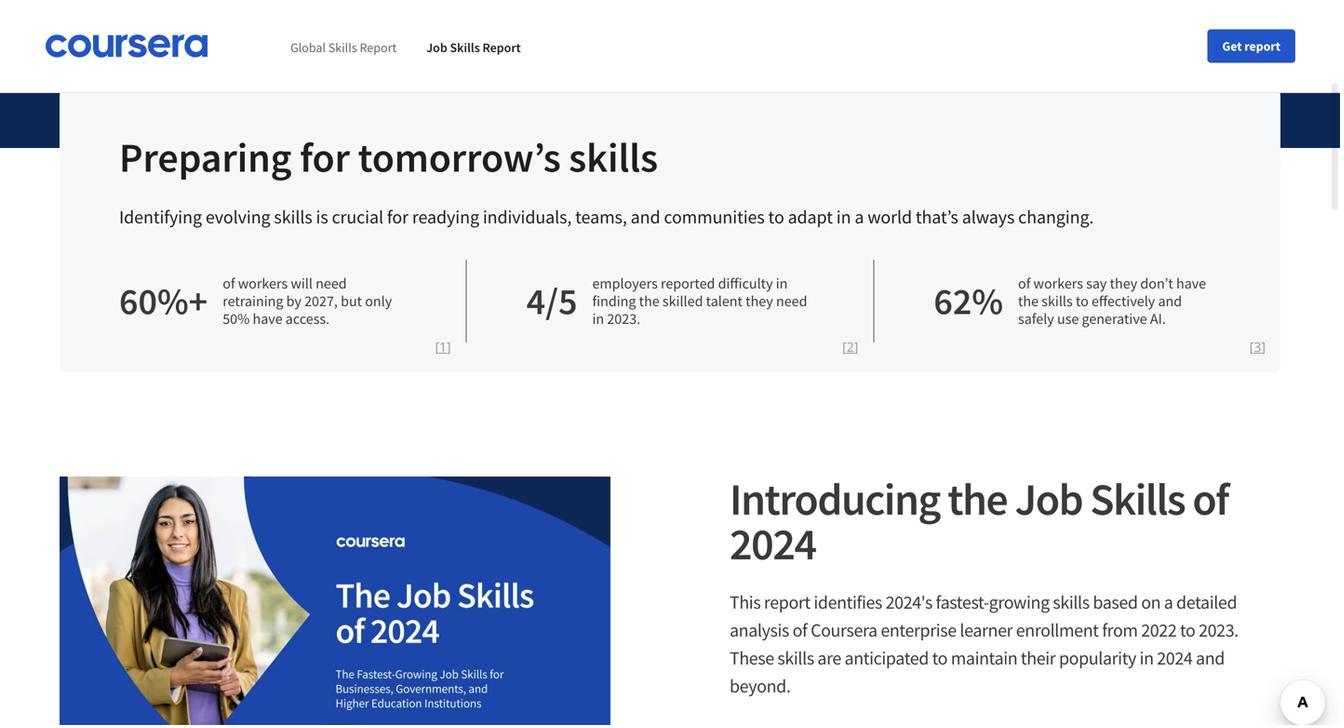 Task type: describe. For each thing, give the bounding box(es) containing it.
workers for 60%+
[[238, 274, 288, 293]]

global skills report
[[290, 39, 397, 56]]

difficulty
[[718, 274, 773, 293]]

and inside of workers say they don't have the skills to effectively and safely use generative ai.
[[1158, 292, 1182, 310]]

these
[[730, 646, 774, 670]]

skills left is
[[274, 205, 312, 229]]

generative
[[1082, 309, 1147, 328]]

2
[[847, 338, 854, 356]]

to down enterprise
[[932, 646, 948, 670]]

in right adapt
[[837, 205, 851, 229]]

0 horizontal spatial and
[[631, 205, 660, 229]]

changing.
[[1018, 205, 1094, 229]]

2022
[[1141, 619, 1177, 642]]

say
[[1086, 274, 1107, 293]]

analysis
[[730, 619, 789, 642]]

teams,
[[575, 205, 627, 229]]

2027,
[[304, 292, 338, 310]]

the inside of workers say they don't have the skills to effectively and safely use generative ai.
[[1018, 292, 1039, 310]]

1
[[439, 338, 447, 356]]

need inside of workers will need retraining by 2027, but only 50% have access.
[[316, 274, 347, 293]]

skills for global
[[328, 39, 357, 56]]

anticipated
[[845, 646, 929, 670]]

the inside employers reported difficulty in finding the skilled talent they need in 2023.
[[639, 292, 660, 310]]

this
[[730, 591, 761, 614]]

to right 2022
[[1180, 619, 1196, 642]]

[ 3 ]
[[1250, 338, 1266, 356]]

in down employers
[[592, 309, 604, 328]]

skills up identifying evolving skills is crucial for readying individuals, teams, and communities to adapt in a world that's always changing.
[[569, 131, 658, 183]]

crucial
[[332, 205, 383, 229]]

need inside employers reported difficulty in finding the skilled talent they need in 2023.
[[776, 292, 807, 310]]

this report identifies 2024's fastest-growing skills based on a detailed analysis of coursera enterprise learner enrollment from 2022 to 2023. these skills are anticipated to maintain their popularity in 2024 and beyond.
[[730, 591, 1239, 698]]

in inside this report identifies 2024's fastest-growing skills based on a detailed analysis of coursera enterprise learner enrollment from 2022 to 2023. these skills are anticipated to maintain their popularity in 2024 and beyond.
[[1140, 646, 1154, 670]]

[ for 60%+
[[435, 338, 439, 356]]

preparing for tomorrow's skills
[[119, 131, 658, 183]]

beyond.
[[730, 674, 791, 698]]

but
[[341, 292, 362, 310]]

a inside this report identifies 2024's fastest-growing skills based on a detailed analysis of coursera enterprise learner enrollment from 2022 to 2023. these skills are anticipated to maintain their popularity in 2024 and beyond.
[[1164, 591, 1173, 614]]

of inside of workers will need retraining by 2027, but only 50% have access.
[[223, 274, 235, 293]]

2024 inside the introducing the job skills of 2024
[[730, 516, 816, 572]]

job skills report link
[[427, 39, 521, 56]]

don't
[[1141, 274, 1174, 293]]

will
[[291, 274, 313, 293]]

0 horizontal spatial job
[[427, 39, 447, 56]]

coursera logo image
[[45, 34, 209, 58]]

individuals,
[[483, 205, 572, 229]]

2023. inside employers reported difficulty in finding the skilled talent they need in 2023.
[[607, 309, 641, 328]]

retraining
[[223, 292, 283, 310]]

report for job skills report
[[483, 39, 521, 56]]

effectively
[[1092, 292, 1155, 310]]

by
[[286, 292, 302, 310]]

are
[[818, 646, 841, 670]]

finding
[[592, 292, 636, 310]]

in right difficulty
[[776, 274, 788, 293]]

report for this
[[764, 591, 811, 614]]

] for 4/5
[[854, 338, 859, 356]]

ai.
[[1150, 309, 1166, 328]]

learner
[[960, 619, 1013, 642]]

employers reported difficulty in finding the skilled talent they need in 2023.
[[592, 274, 807, 328]]

report for get
[[1245, 38, 1281, 54]]

[ 1 ]
[[435, 338, 451, 356]]

skills left are on the bottom
[[778, 646, 814, 670]]

of workers will need retraining by 2027, but only 50% have access.
[[223, 274, 392, 328]]

talent
[[706, 292, 743, 310]]



Task type: locate. For each thing, give the bounding box(es) containing it.
1 horizontal spatial need
[[776, 292, 807, 310]]

skills
[[328, 39, 357, 56], [450, 39, 480, 56], [1090, 471, 1185, 527]]

report inside this report identifies 2024's fastest-growing skills based on a detailed analysis of coursera enterprise learner enrollment from 2022 to 2023. these skills are anticipated to maintain their popularity in 2024 and beyond.
[[764, 591, 811, 614]]

a
[[855, 205, 864, 229], [1164, 591, 1173, 614]]

1 vertical spatial a
[[1164, 591, 1173, 614]]

that's
[[916, 205, 959, 229]]

2 report from the left
[[483, 39, 521, 56]]

report inside 'button'
[[1245, 38, 1281, 54]]

2024 inside this report identifies 2024's fastest-growing skills based on a detailed analysis of coursera enterprise learner enrollment from 2022 to 2023. these skills are anticipated to maintain their popularity in 2024 and beyond.
[[1157, 646, 1193, 670]]

workers up use
[[1034, 274, 1083, 293]]

1 horizontal spatial they
[[1110, 274, 1138, 293]]

enterprise
[[881, 619, 957, 642]]

preparing
[[119, 131, 292, 183]]

0 vertical spatial 2023.
[[607, 309, 641, 328]]

1 horizontal spatial workers
[[1034, 274, 1083, 293]]

0 vertical spatial 2024
[[730, 516, 816, 572]]

1 vertical spatial for
[[387, 205, 409, 229]]

[ 2 ]
[[842, 338, 859, 356]]

0 vertical spatial job
[[427, 39, 447, 56]]

always
[[962, 205, 1015, 229]]

their
[[1021, 646, 1056, 670]]

and down detailed
[[1196, 646, 1225, 670]]

2 horizontal spatial the
[[1018, 292, 1039, 310]]

1 horizontal spatial 2023.
[[1199, 619, 1239, 642]]

job
[[427, 39, 447, 56], [1015, 471, 1083, 527]]

2 [ from the left
[[842, 338, 847, 356]]

2024
[[730, 516, 816, 572], [1157, 646, 1193, 670]]

1 horizontal spatial [
[[842, 338, 847, 356]]

1 horizontal spatial 2024
[[1157, 646, 1193, 670]]

4/5
[[527, 277, 578, 324]]

2023. down detailed
[[1199, 619, 1239, 642]]

use
[[1057, 309, 1079, 328]]

1 horizontal spatial report
[[1245, 38, 1281, 54]]

0 horizontal spatial 2023.
[[607, 309, 641, 328]]

0 horizontal spatial workers
[[238, 274, 288, 293]]

identifying
[[119, 205, 202, 229]]

0 horizontal spatial [
[[435, 338, 439, 356]]

for up is
[[300, 131, 350, 183]]

1 horizontal spatial and
[[1158, 292, 1182, 310]]

1 horizontal spatial ]
[[854, 338, 859, 356]]

1 horizontal spatial have
[[1177, 274, 1206, 293]]

60%+
[[119, 277, 208, 324]]

1 vertical spatial and
[[1158, 292, 1182, 310]]

of
[[223, 274, 235, 293], [1018, 274, 1031, 293], [1193, 471, 1229, 527], [793, 619, 807, 642]]

the inside the introducing the job skills of 2024
[[948, 471, 1007, 527]]

0 vertical spatial report
[[1245, 38, 1281, 54]]

enrollment
[[1016, 619, 1099, 642]]

1 horizontal spatial job
[[1015, 471, 1083, 527]]

50%
[[223, 309, 250, 328]]

reported
[[661, 274, 715, 293]]

skills inside the introducing the job skills of 2024
[[1090, 471, 1185, 527]]

1 horizontal spatial report
[[483, 39, 521, 56]]

skills left say on the right
[[1042, 292, 1073, 310]]

a right on
[[1164, 591, 1173, 614]]

have inside of workers say they don't have the skills to effectively and safely use generative ai.
[[1177, 274, 1206, 293]]

get report
[[1223, 38, 1281, 54]]

introducing the job skills of 2024
[[730, 471, 1229, 572]]

need right difficulty
[[776, 292, 807, 310]]

0 vertical spatial have
[[1177, 274, 1206, 293]]

the
[[639, 292, 660, 310], [1018, 292, 1039, 310], [948, 471, 1007, 527]]

2 horizontal spatial ]
[[1262, 338, 1266, 356]]

in down 2022
[[1140, 646, 1154, 670]]

0 horizontal spatial skills
[[328, 39, 357, 56]]

based
[[1093, 591, 1138, 614]]

skilled
[[663, 292, 703, 310]]

for right crucial
[[387, 205, 409, 229]]

0 horizontal spatial 2024
[[730, 516, 816, 572]]

1 [ from the left
[[435, 338, 439, 356]]

2024's
[[886, 591, 933, 614]]

need
[[316, 274, 347, 293], [776, 292, 807, 310]]

on
[[1141, 591, 1161, 614]]

is
[[316, 205, 328, 229]]

1 workers from the left
[[238, 274, 288, 293]]

safely
[[1018, 309, 1054, 328]]

maintain
[[951, 646, 1018, 670]]

2 vertical spatial and
[[1196, 646, 1225, 670]]

they inside employers reported difficulty in finding the skilled talent they need in 2023.
[[746, 292, 773, 310]]

have inside of workers will need retraining by 2027, but only 50% have access.
[[253, 309, 283, 328]]

0 horizontal spatial need
[[316, 274, 347, 293]]

have right 'don't'
[[1177, 274, 1206, 293]]

3 [ from the left
[[1250, 338, 1254, 356]]

of workers say they don't have the skills to effectively and safely use generative ai.
[[1018, 274, 1206, 328]]

and right effectively
[[1158, 292, 1182, 310]]

get
[[1223, 38, 1242, 54]]

1 vertical spatial job
[[1015, 471, 1083, 527]]

0 horizontal spatial report
[[360, 39, 397, 56]]

for
[[300, 131, 350, 183], [387, 205, 409, 229]]

popularity
[[1059, 646, 1137, 670]]

from
[[1102, 619, 1138, 642]]

adapt
[[788, 205, 833, 229]]

skills for job
[[450, 39, 480, 56]]

] for 62%
[[1262, 338, 1266, 356]]

readying
[[412, 205, 479, 229]]

evolving
[[206, 205, 270, 229]]

to left effectively
[[1076, 292, 1089, 310]]

2024 down 2022
[[1157, 646, 1193, 670]]

workers for 62%
[[1034, 274, 1083, 293]]

] for 60%+
[[447, 338, 451, 356]]

0 horizontal spatial report
[[764, 591, 811, 614]]

world
[[868, 205, 912, 229]]

1 vertical spatial have
[[253, 309, 283, 328]]

of inside the introducing the job skills of 2024
[[1193, 471, 1229, 527]]

1 ] from the left
[[447, 338, 451, 356]]

identifies
[[814, 591, 882, 614]]

1 horizontal spatial for
[[387, 205, 409, 229]]

2 horizontal spatial skills
[[1090, 471, 1185, 527]]

1 vertical spatial 2023.
[[1199, 619, 1239, 642]]

they inside of workers say they don't have the skills to effectively and safely use generative ai.
[[1110, 274, 1138, 293]]

fastest-
[[936, 591, 989, 614]]

communities
[[664, 205, 765, 229]]

report up the analysis
[[764, 591, 811, 614]]

[ for 62%
[[1250, 338, 1254, 356]]

0 vertical spatial for
[[300, 131, 350, 183]]

2024 up this
[[730, 516, 816, 572]]

workers inside of workers will need retraining by 2027, but only 50% have access.
[[238, 274, 288, 293]]

2 ] from the left
[[854, 338, 859, 356]]

employers
[[592, 274, 658, 293]]

identifying evolving skills is crucial for readying individuals, teams, and communities to adapt in a world that's always changing.
[[119, 205, 1094, 229]]

0 vertical spatial and
[[631, 205, 660, 229]]

report
[[1245, 38, 1281, 54], [764, 591, 811, 614]]

1 horizontal spatial a
[[1164, 591, 1173, 614]]

global skills report link
[[290, 39, 397, 56]]

0 horizontal spatial a
[[855, 205, 864, 229]]

and inside this report identifies 2024's fastest-growing skills based on a detailed analysis of coursera enterprise learner enrollment from 2022 to 2023. these skills are anticipated to maintain their popularity in 2024 and beyond.
[[1196, 646, 1225, 670]]

to left adapt
[[768, 205, 784, 229]]

0 horizontal spatial ]
[[447, 338, 451, 356]]

have right 50%
[[253, 309, 283, 328]]

growing
[[989, 591, 1050, 614]]

tomorrow's
[[358, 131, 561, 183]]

they right say on the right
[[1110, 274, 1138, 293]]

and
[[631, 205, 660, 229], [1158, 292, 1182, 310], [1196, 646, 1225, 670]]

workers left will
[[238, 274, 288, 293]]

1 report from the left
[[360, 39, 397, 56]]

to
[[768, 205, 784, 229], [1076, 292, 1089, 310], [1180, 619, 1196, 642], [932, 646, 948, 670]]

need right will
[[316, 274, 347, 293]]

2 workers from the left
[[1034, 274, 1083, 293]]

have
[[1177, 274, 1206, 293], [253, 309, 283, 328]]

access.
[[286, 309, 330, 328]]

0 horizontal spatial have
[[253, 309, 283, 328]]

[
[[435, 338, 439, 356], [842, 338, 847, 356], [1250, 338, 1254, 356]]

0 vertical spatial a
[[855, 205, 864, 229]]

they right talent
[[746, 292, 773, 310]]

job skills report
[[427, 39, 521, 56]]

2 horizontal spatial and
[[1196, 646, 1225, 670]]

only
[[365, 292, 392, 310]]

[ for 4/5
[[842, 338, 847, 356]]

skills inside of workers say they don't have the skills to effectively and safely use generative ai.
[[1042, 292, 1073, 310]]

skills
[[569, 131, 658, 183], [274, 205, 312, 229], [1042, 292, 1073, 310], [1053, 591, 1090, 614], [778, 646, 814, 670]]

2023. down employers
[[607, 309, 641, 328]]

of inside this report identifies 2024's fastest-growing skills based on a detailed analysis of coursera enterprise learner enrollment from 2022 to 2023. these skills are anticipated to maintain their popularity in 2024 and beyond.
[[793, 619, 807, 642]]

62%
[[934, 277, 1003, 324]]

workers
[[238, 274, 288, 293], [1034, 274, 1083, 293]]

skills up enrollment
[[1053, 591, 1090, 614]]

0 horizontal spatial the
[[639, 292, 660, 310]]

a left world
[[855, 205, 864, 229]]

3
[[1254, 338, 1262, 356]]

2 horizontal spatial [
[[1250, 338, 1254, 356]]

2023. inside this report identifies 2024's fastest-growing skills based on a detailed analysis of coursera enterprise learner enrollment from 2022 to 2023. these skills are anticipated to maintain their popularity in 2024 and beyond.
[[1199, 619, 1239, 642]]

report
[[360, 39, 397, 56], [483, 39, 521, 56]]

coursera
[[811, 619, 878, 642]]

3 ] from the left
[[1262, 338, 1266, 356]]

in
[[837, 205, 851, 229], [776, 274, 788, 293], [592, 309, 604, 328], [1140, 646, 1154, 670]]

global
[[290, 39, 326, 56]]

introducing
[[730, 471, 940, 527]]

1 vertical spatial report
[[764, 591, 811, 614]]

report right get
[[1245, 38, 1281, 54]]

get report button
[[1208, 29, 1296, 63]]

0 horizontal spatial for
[[300, 131, 350, 183]]

]
[[447, 338, 451, 356], [854, 338, 859, 356], [1262, 338, 1266, 356]]

job inside the introducing the job skills of 2024
[[1015, 471, 1083, 527]]

they
[[1110, 274, 1138, 293], [746, 292, 773, 310]]

workers inside of workers say they don't have the skills to effectively and safely use generative ai.
[[1034, 274, 1083, 293]]

1 horizontal spatial skills
[[450, 39, 480, 56]]

0 horizontal spatial they
[[746, 292, 773, 310]]

detailed
[[1177, 591, 1237, 614]]

report for global skills report
[[360, 39, 397, 56]]

1 vertical spatial 2024
[[1157, 646, 1193, 670]]

and right teams,
[[631, 205, 660, 229]]

1 horizontal spatial the
[[948, 471, 1007, 527]]

of inside of workers say they don't have the skills to effectively and safely use generative ai.
[[1018, 274, 1031, 293]]

to inside of workers say they don't have the skills to effectively and safely use generative ai.
[[1076, 292, 1089, 310]]



Task type: vqa. For each thing, say whether or not it's contained in the screenshot.
rightmost The
yes



